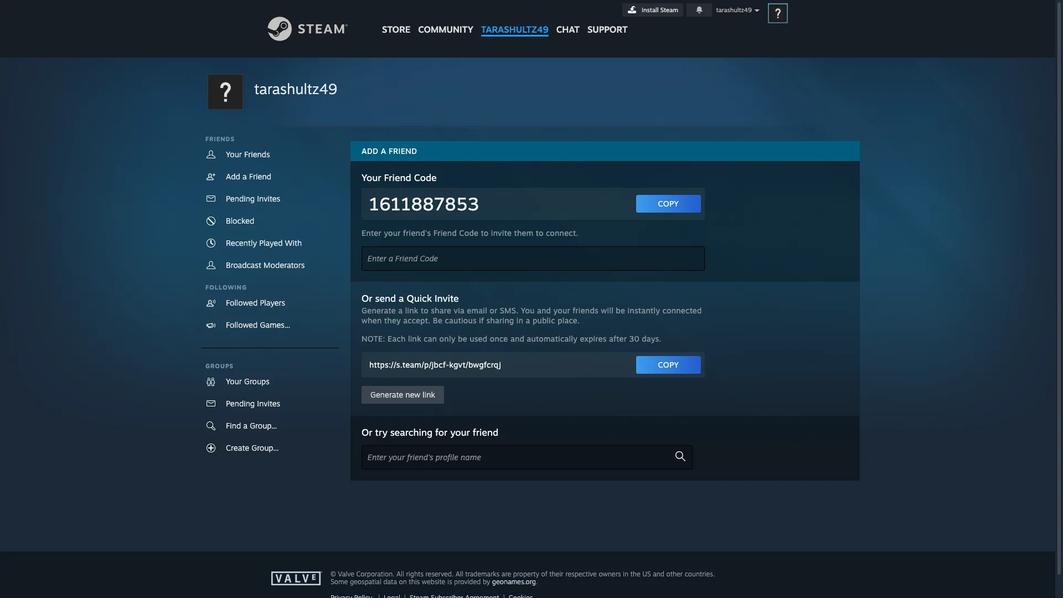 Task type: vqa. For each thing, say whether or not it's contained in the screenshot.
Chats to the bottom
no



Task type: locate. For each thing, give the bounding box(es) containing it.
2 horizontal spatial to
[[536, 228, 544, 238]]

send
[[375, 292, 396, 304]]

0 vertical spatial groups
[[206, 362, 234, 370]]

followed for followed players
[[226, 298, 258, 307]]

pending invites link down add a friend
[[201, 188, 340, 210]]

group...
[[250, 421, 277, 430], [252, 443, 279, 453]]

1 vertical spatial your
[[554, 306, 570, 315]]

1 vertical spatial in
[[623, 570, 629, 578]]

1 pending invites link from the top
[[201, 188, 340, 210]]

group... down the find a group... link
[[252, 443, 279, 453]]

your up the place.
[[554, 306, 570, 315]]

support link
[[584, 0, 632, 38]]

followed down following
[[226, 298, 258, 307]]

your up find
[[226, 377, 242, 386]]

1 horizontal spatial friends
[[244, 150, 270, 159]]

add
[[362, 146, 378, 156], [226, 172, 240, 181]]

be right will
[[616, 306, 626, 315]]

0 vertical spatial in
[[517, 316, 524, 325]]

1 horizontal spatial add
[[362, 146, 378, 156]]

email
[[467, 306, 487, 315]]

share
[[431, 306, 452, 315]]

copy button
[[636, 195, 701, 213], [636, 356, 701, 374]]

to left invite
[[481, 228, 489, 238]]

enter
[[362, 228, 382, 238]]

via
[[454, 306, 465, 315]]

2 horizontal spatial your
[[554, 306, 570, 315]]

2 vertical spatial your
[[226, 377, 242, 386]]

1 horizontal spatial tarashultz49 link
[[477, 0, 553, 40]]

pending
[[226, 194, 255, 203], [226, 399, 255, 408]]

1 vertical spatial groups
[[244, 377, 270, 386]]

link up accept.
[[405, 306, 419, 315]]

and right us
[[653, 570, 665, 578]]

copy button for https://s.team/p/jbcf-kgvt/bwgfcrqj
[[636, 356, 701, 374]]

0 horizontal spatial to
[[421, 306, 429, 315]]

invites down add a friend link
[[257, 194, 280, 203]]

groups up 'find a group...'
[[244, 377, 270, 386]]

0 vertical spatial friends
[[206, 135, 235, 143]]

countries.
[[685, 570, 715, 578]]

be inside or send a quick invite generate a link to share via email or sms. you and your friends will be instantly connected when they accept. be cautious if sharing in a public place.
[[616, 306, 626, 315]]

Enter a Friend Code text field
[[362, 246, 705, 271]]

followed down followed players
[[226, 320, 258, 330]]

or for or try searching for your friend
[[362, 427, 373, 438]]

on
[[399, 578, 407, 586]]

your groups link
[[201, 371, 340, 393]]

0 vertical spatial your
[[226, 150, 242, 159]]

a down you
[[526, 316, 530, 325]]

a down the your friends
[[243, 172, 247, 181]]

your for your groups
[[226, 377, 242, 386]]

1 horizontal spatial friend
[[384, 172, 411, 183]]

groups up your groups in the left of the page
[[206, 362, 234, 370]]

in inside or send a quick invite generate a link to share via email or sms. you and your friends will be instantly connected when they accept. be cautious if sharing in a public place.
[[517, 316, 524, 325]]

0 vertical spatial pending invites link
[[201, 188, 340, 210]]

1 vertical spatial your
[[362, 172, 381, 183]]

your up add a friend
[[226, 150, 242, 159]]

1 vertical spatial pending invites
[[226, 399, 280, 408]]

to for code
[[536, 228, 544, 238]]

1 horizontal spatial your
[[450, 427, 470, 438]]

1 horizontal spatial in
[[623, 570, 629, 578]]

1 vertical spatial add
[[226, 172, 240, 181]]

valve logo image
[[271, 572, 325, 586]]

copy
[[658, 199, 679, 208], [658, 360, 679, 369]]

days.
[[642, 334, 662, 343]]

this
[[409, 578, 420, 586]]

link left can
[[408, 334, 421, 343]]

2 pending invites from the top
[[226, 399, 280, 408]]

1 vertical spatial generate
[[371, 390, 403, 399]]

friend
[[389, 146, 417, 156], [473, 427, 499, 438]]

pending invites
[[226, 194, 280, 203], [226, 399, 280, 408]]

store
[[382, 24, 411, 35]]

add a friend
[[362, 146, 417, 156]]

0 horizontal spatial and
[[511, 334, 525, 343]]

groups
[[206, 362, 234, 370], [244, 377, 270, 386]]

moderators
[[264, 260, 305, 270]]

friend right friend's
[[434, 228, 457, 238]]

install
[[642, 6, 659, 14]]

invites down your groups link
[[257, 399, 280, 408]]

1 horizontal spatial be
[[616, 306, 626, 315]]

0 horizontal spatial code
[[414, 172, 437, 183]]

be right the "only"
[[458, 334, 467, 343]]

friends up the your friends
[[206, 135, 235, 143]]

2 copy button from the top
[[636, 356, 701, 374]]

sms.
[[500, 306, 519, 315]]

pending invites link up 'find a group...'
[[201, 393, 340, 415]]

your right enter
[[384, 228, 401, 238]]

games...
[[260, 320, 290, 330]]

some
[[331, 578, 348, 586]]

add down the your friends
[[226, 172, 240, 181]]

friend
[[249, 172, 271, 181], [384, 172, 411, 183], [434, 228, 457, 238]]

followed inside followed games... "link"
[[226, 320, 258, 330]]

valve
[[338, 570, 355, 578]]

0 horizontal spatial friends
[[206, 135, 235, 143]]

provided
[[454, 578, 481, 586]]

your friends link
[[201, 143, 340, 166]]

1 vertical spatial pending invites link
[[201, 393, 340, 415]]

in
[[517, 316, 524, 325], [623, 570, 629, 578]]

0 horizontal spatial friend
[[389, 146, 417, 156]]

1 horizontal spatial and
[[537, 306, 551, 315]]

your down 'add a friend'
[[362, 172, 381, 183]]

Enter your friend's profile name text field
[[362, 445, 693, 470]]

pending invites down add a friend
[[226, 194, 280, 203]]

2 copy from the top
[[658, 360, 679, 369]]

0 horizontal spatial be
[[458, 334, 467, 343]]

1 horizontal spatial friend
[[473, 427, 499, 438]]

0 vertical spatial be
[[616, 306, 626, 315]]

your for your friends
[[226, 150, 242, 159]]

0 vertical spatial followed
[[226, 298, 258, 307]]

1 vertical spatial friend
[[473, 427, 499, 438]]

1 vertical spatial tarashultz49 link
[[254, 79, 337, 99]]

2 pending from the top
[[226, 399, 255, 408]]

be
[[616, 306, 626, 315], [458, 334, 467, 343]]

0 vertical spatial pending
[[226, 194, 255, 203]]

followed inside followed players link
[[226, 298, 258, 307]]

0 horizontal spatial tarashultz49 link
[[254, 79, 337, 99]]

0 vertical spatial invites
[[257, 194, 280, 203]]

a right find
[[243, 421, 248, 430]]

code left invite
[[459, 228, 479, 238]]

generate inside button
[[371, 390, 403, 399]]

0 horizontal spatial all
[[397, 570, 404, 578]]

1 horizontal spatial code
[[459, 228, 479, 238]]

1 vertical spatial link
[[408, 334, 421, 343]]

a
[[381, 146, 387, 156], [243, 172, 247, 181], [399, 292, 404, 304], [398, 306, 403, 315], [526, 316, 530, 325], [243, 421, 248, 430]]

a up your friend code
[[381, 146, 387, 156]]

broadcast
[[226, 260, 261, 270]]

1 vertical spatial followed
[[226, 320, 258, 330]]

0 vertical spatial link
[[405, 306, 419, 315]]

0 horizontal spatial in
[[517, 316, 524, 325]]

invites
[[257, 194, 280, 203], [257, 399, 280, 408]]

0 vertical spatial your
[[384, 228, 401, 238]]

generate new link
[[371, 390, 435, 399]]

0 vertical spatial and
[[537, 306, 551, 315]]

0 vertical spatial tarashultz49 link
[[477, 0, 553, 40]]

generate new link button
[[362, 386, 444, 404]]

0 vertical spatial copy
[[658, 199, 679, 208]]

to up accept.
[[421, 306, 429, 315]]

tarashultz49 inside the 'tarashultz49' link
[[481, 24, 549, 35]]

0 vertical spatial generate
[[362, 306, 396, 315]]

generate up the when
[[362, 306, 396, 315]]

1 pending from the top
[[226, 194, 255, 203]]

to
[[481, 228, 489, 238], [536, 228, 544, 238], [421, 306, 429, 315]]

chat link
[[553, 0, 584, 38]]

friend right for at the bottom left
[[473, 427, 499, 438]]

pending up find
[[226, 399, 255, 408]]

instantly
[[628, 306, 660, 315]]

1 or from the top
[[362, 292, 373, 304]]

recently
[[226, 238, 257, 248]]

0 horizontal spatial tarashultz49
[[254, 80, 337, 97]]

to right them
[[536, 228, 544, 238]]

your friends
[[226, 150, 270, 159]]

code up 1611887853
[[414, 172, 437, 183]]

pending invites up 'find a group...'
[[226, 399, 280, 408]]

1 vertical spatial code
[[459, 228, 479, 238]]

1 horizontal spatial all
[[456, 570, 463, 578]]

all right the is
[[456, 570, 463, 578]]

1 vertical spatial and
[[511, 334, 525, 343]]

1 vertical spatial be
[[458, 334, 467, 343]]

1 vertical spatial or
[[362, 427, 373, 438]]

group... up create group... "link"
[[250, 421, 277, 430]]

1 vertical spatial group...
[[252, 443, 279, 453]]

add a friend
[[226, 172, 271, 181]]

and up public in the right bottom of the page
[[537, 306, 551, 315]]

1 copy button from the top
[[636, 195, 701, 213]]

generate inside or send a quick invite generate a link to share via email or sms. you and your friends will be instantly connected when they accept. be cautious if sharing in a public place.
[[362, 306, 396, 315]]

your
[[384, 228, 401, 238], [554, 306, 570, 315], [450, 427, 470, 438]]

0 vertical spatial pending invites
[[226, 194, 280, 203]]

1 vertical spatial pending
[[226, 399, 255, 408]]

link
[[405, 306, 419, 315], [408, 334, 421, 343], [423, 390, 435, 399]]

or left send
[[362, 292, 373, 304]]

0 vertical spatial or
[[362, 292, 373, 304]]

1 copy from the top
[[658, 199, 679, 208]]

0 horizontal spatial add
[[226, 172, 240, 181]]

2 horizontal spatial and
[[653, 570, 665, 578]]

all
[[397, 570, 404, 578], [456, 570, 463, 578]]

2 horizontal spatial friend
[[434, 228, 457, 238]]

1 vertical spatial friends
[[244, 150, 270, 159]]

1 vertical spatial tarashultz49
[[481, 24, 549, 35]]

https://s.team/p/jbcf-kgvt/bwgfcrqj
[[369, 360, 501, 369]]

respective
[[566, 570, 597, 578]]

1 invites from the top
[[257, 194, 280, 203]]

1 horizontal spatial tarashultz49
[[481, 24, 549, 35]]

pending invites link
[[201, 188, 340, 210], [201, 393, 340, 415]]

0 vertical spatial copy button
[[636, 195, 701, 213]]

by
[[483, 578, 490, 586]]

add up your friend code
[[362, 146, 378, 156]]

find
[[226, 421, 241, 430]]

©
[[331, 570, 336, 578]]

2 vertical spatial link
[[423, 390, 435, 399]]

1 vertical spatial copy button
[[636, 356, 701, 374]]

2 invites from the top
[[257, 399, 280, 408]]

friends up add a friend
[[244, 150, 270, 159]]

expires
[[580, 334, 607, 343]]

sharing
[[487, 316, 514, 325]]

followed games...
[[226, 320, 290, 330]]

all left the rights at the left of the page
[[397, 570, 404, 578]]

steam
[[661, 6, 679, 14]]

and right once
[[511, 334, 525, 343]]

link inside "generate new link" button
[[423, 390, 435, 399]]

to inside or send a quick invite generate a link to share via email or sms. you and your friends will be instantly connected when they accept. be cautious if sharing in a public place.
[[421, 306, 429, 315]]

2 followed from the top
[[226, 320, 258, 330]]

you
[[521, 306, 535, 315]]

0 horizontal spatial groups
[[206, 362, 234, 370]]

in left "the"
[[623, 570, 629, 578]]

1 vertical spatial invites
[[257, 399, 280, 408]]

code
[[414, 172, 437, 183], [459, 228, 479, 238]]

are
[[502, 570, 511, 578]]

tarashultz49 link
[[477, 0, 553, 40], [254, 79, 337, 99]]

generate left new
[[371, 390, 403, 399]]

friend down 'add a friend'
[[384, 172, 411, 183]]

2 vertical spatial tarashultz49
[[254, 80, 337, 97]]

friend up your friend code
[[389, 146, 417, 156]]

2 or from the top
[[362, 427, 373, 438]]

us
[[643, 570, 651, 578]]

each
[[388, 334, 406, 343]]

will
[[601, 306, 614, 315]]

friend down your friends link
[[249, 172, 271, 181]]

link right new
[[423, 390, 435, 399]]

can
[[424, 334, 437, 343]]

connect.
[[546, 228, 579, 238]]

2 vertical spatial and
[[653, 570, 665, 578]]

pending up the blocked
[[226, 194, 255, 203]]

1 followed from the top
[[226, 298, 258, 307]]

or inside or send a quick invite generate a link to share via email or sms. you and your friends will be instantly connected when they accept. be cautious if sharing in a public place.
[[362, 292, 373, 304]]

or for or send a quick invite generate a link to share via email or sms. you and your friends will be instantly connected when they accept. be cautious if sharing in a public place.
[[362, 292, 373, 304]]

or left try
[[362, 427, 373, 438]]

or
[[490, 306, 498, 315]]

your right for at the bottom left
[[450, 427, 470, 438]]

2 horizontal spatial tarashultz49
[[716, 6, 752, 14]]

a inside add a friend link
[[243, 172, 247, 181]]

other
[[667, 570, 683, 578]]

1 vertical spatial copy
[[658, 360, 679, 369]]

used
[[470, 334, 488, 343]]

played
[[259, 238, 283, 248]]

in down you
[[517, 316, 524, 325]]

0 vertical spatial add
[[362, 146, 378, 156]]

and
[[537, 306, 551, 315], [511, 334, 525, 343], [653, 570, 665, 578]]



Task type: describe. For each thing, give the bounding box(es) containing it.
add for add a friend
[[226, 172, 240, 181]]

© valve corporation. all rights reserved. all trademarks are property of their respective owners in the us and other countries. some geospatial data on this website is provided by geonames.org .
[[331, 570, 715, 586]]

link inside or send a quick invite generate a link to share via email or sms. you and your friends will be instantly connected when they accept. be cautious if sharing in a public place.
[[405, 306, 419, 315]]

install steam
[[642, 6, 679, 14]]

https://s.team/p/jbcf-
[[369, 360, 450, 369]]

with
[[285, 238, 302, 248]]

connected
[[663, 306, 702, 315]]

trademarks
[[465, 570, 500, 578]]

1 horizontal spatial groups
[[244, 377, 270, 386]]

rights
[[406, 570, 424, 578]]

and inside © valve corporation. all rights reserved. all trademarks are property of their respective owners in the us and other countries. some geospatial data on this website is provided by geonames.org .
[[653, 570, 665, 578]]

they
[[384, 316, 401, 325]]

blocked link
[[201, 210, 340, 232]]

broadcast moderators link
[[201, 254, 340, 276]]

only
[[440, 334, 456, 343]]

add for add a friend
[[362, 146, 378, 156]]

public
[[533, 316, 556, 325]]

to for invite
[[421, 306, 429, 315]]

followed players
[[226, 298, 285, 307]]

cautious
[[445, 316, 477, 325]]

followed for followed games...
[[226, 320, 258, 330]]

0 horizontal spatial friend
[[249, 172, 271, 181]]

support
[[588, 24, 628, 35]]

them
[[514, 228, 534, 238]]

your groups
[[226, 377, 270, 386]]

data
[[384, 578, 397, 586]]

link for each
[[408, 334, 421, 343]]

once
[[490, 334, 508, 343]]

create group...
[[226, 443, 279, 453]]

0 vertical spatial friend
[[389, 146, 417, 156]]

after
[[609, 334, 627, 343]]

a up "they"
[[398, 306, 403, 315]]

0 vertical spatial group...
[[250, 421, 277, 430]]

and inside or send a quick invite generate a link to share via email or sms. you and your friends will be instantly connected when they accept. be cautious if sharing in a public place.
[[537, 306, 551, 315]]

.
[[536, 578, 538, 586]]

chat
[[557, 24, 580, 35]]

community
[[418, 24, 474, 35]]

1611887853
[[369, 193, 479, 215]]

the
[[631, 570, 641, 578]]

is
[[448, 578, 452, 586]]

friends
[[573, 306, 599, 315]]

geonames.org
[[492, 578, 536, 586]]

group... inside "link"
[[252, 443, 279, 453]]

invite
[[435, 292, 459, 304]]

copy for https://s.team/p/jbcf-kgvt/bwgfcrqj
[[658, 360, 679, 369]]

property
[[513, 570, 540, 578]]

your for your friend code
[[362, 172, 381, 183]]

when
[[362, 316, 382, 325]]

0 vertical spatial tarashultz49
[[716, 6, 752, 14]]

invite
[[491, 228, 512, 238]]

your inside or send a quick invite generate a link to share via email or sms. you and your friends will be instantly connected when they accept. be cautious if sharing in a public place.
[[554, 306, 570, 315]]

1 all from the left
[[397, 570, 404, 578]]

1 horizontal spatial to
[[481, 228, 489, 238]]

quick
[[407, 292, 432, 304]]

players
[[260, 298, 285, 307]]

0 vertical spatial code
[[414, 172, 437, 183]]

find a group...
[[226, 421, 277, 430]]

or send a quick invite generate a link to share via email or sms. you and your friends will be instantly connected when they accept. be cautious if sharing in a public place.
[[362, 292, 702, 325]]

add a friend link
[[201, 166, 340, 188]]

a inside the find a group... link
[[243, 421, 248, 430]]

automatically
[[527, 334, 578, 343]]

recently played with link
[[201, 232, 340, 254]]

accept.
[[403, 316, 431, 325]]

friend's
[[403, 228, 431, 238]]

2 all from the left
[[456, 570, 463, 578]]

or try searching for your friend
[[362, 427, 499, 438]]

create
[[226, 443, 249, 453]]

broadcast moderators
[[226, 260, 305, 270]]

your friend code
[[362, 172, 437, 183]]

link for new
[[423, 390, 435, 399]]

a right send
[[399, 292, 404, 304]]

copy button for 1611887853
[[636, 195, 701, 213]]

searching
[[390, 427, 433, 438]]

enter your friend's friend code to invite them to connect.
[[362, 228, 579, 238]]

geospatial
[[350, 578, 382, 586]]

new
[[406, 390, 421, 399]]

note:
[[362, 334, 385, 343]]

website
[[422, 578, 446, 586]]

their
[[550, 570, 564, 578]]

in inside © valve corporation. all rights reserved. all trademarks are property of their respective owners in the us and other countries. some geospatial data on this website is provided by geonames.org .
[[623, 570, 629, 578]]

create group... link
[[201, 437, 340, 459]]

tarashultz49 for the topmost the 'tarashultz49' link
[[481, 24, 549, 35]]

geonames.org link
[[492, 578, 536, 586]]

2 vertical spatial your
[[450, 427, 470, 438]]

0 horizontal spatial your
[[384, 228, 401, 238]]

owners
[[599, 570, 621, 578]]

if
[[479, 316, 484, 325]]

1 pending invites from the top
[[226, 194, 280, 203]]

store link
[[378, 0, 414, 40]]

reserved.
[[426, 570, 454, 578]]

kgvt/bwgfcrqj
[[450, 360, 501, 369]]

corporation.
[[356, 570, 395, 578]]

note: each link can only be used once and automatically expires after 30 days.
[[362, 334, 662, 343]]

copy for 1611887853
[[658, 199, 679, 208]]

2 pending invites link from the top
[[201, 393, 340, 415]]

community link
[[414, 0, 477, 40]]

recently played with
[[226, 238, 302, 248]]

install steam link
[[623, 3, 684, 17]]

30
[[630, 334, 640, 343]]

tarashultz49 for bottommost the 'tarashultz49' link
[[254, 80, 337, 97]]

try
[[375, 427, 388, 438]]

of
[[541, 570, 548, 578]]

followed games... link
[[201, 314, 340, 336]]



